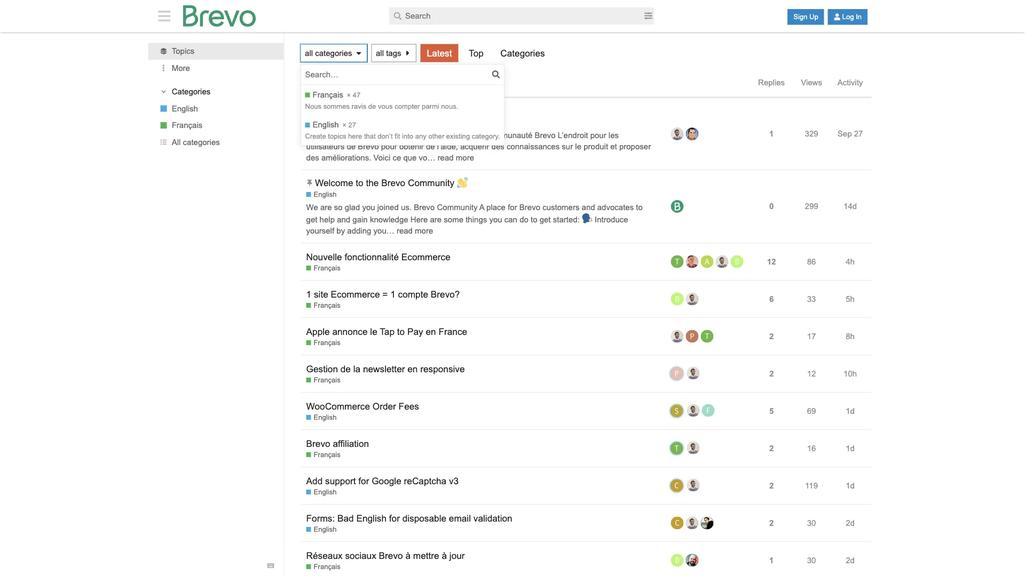 Task type: locate. For each thing, give the bounding box(es) containing it.
2 vertical spatial 1d link
[[844, 474, 858, 499]]

2 2d from the top
[[846, 557, 855, 566]]

2 ahudavert - original poster image from the top
[[671, 330, 684, 343]]

1 vertical spatial ecommerce
[[331, 290, 380, 300]]

pour up voici
[[381, 142, 397, 151]]

ahudavert - frequent poster image
[[716, 256, 729, 269], [687, 480, 700, 492]]

english down forms:
[[314, 526, 337, 534]]

english up all
[[172, 104, 198, 113]]

0 vertical spatial ecommerce
[[402, 252, 451, 262]]

0 vertical spatial 30
[[808, 519, 817, 528]]

0 horizontal spatial ahudavert - frequent poster image
[[687, 480, 700, 492]]

english down woocommerce
[[314, 414, 337, 422]]

tags
[[386, 49, 402, 57]]

0 vertical spatial this topic is pinned for you; it will display at the top of its category image
[[306, 107, 313, 114]]

ahudavert - frequent poster image
[[687, 367, 700, 380], [687, 405, 700, 418], [687, 442, 700, 455], [686, 517, 699, 530]]

and up speaking_head icon
[[582, 203, 595, 212]]

Search text field
[[389, 7, 643, 25]]

radio item
[[301, 85, 504, 115], [301, 115, 504, 145]]

1 horizontal spatial la
[[384, 106, 391, 116]]

1 horizontal spatial get
[[540, 215, 551, 224]]

capricorn - original poster image
[[671, 517, 684, 530]]

categories for all categories
[[183, 138, 220, 147]]

de up vo… in the top left of the page
[[426, 142, 435, 151]]

english for 119
[[314, 489, 337, 497]]

brevo right the
[[382, 178, 406, 188]]

français down gestion
[[314, 377, 341, 385]]

brevo left affiliation
[[306, 439, 330, 449]]

français link down nouvelle
[[306, 264, 341, 273]]

menu inside main content
[[301, 85, 504, 145]]

à left jour
[[442, 551, 447, 561]]

1 horizontal spatial all
[[376, 49, 384, 57]]

1 vertical spatial 2d link
[[844, 549, 858, 574]]

1 vertical spatial and
[[337, 215, 351, 224]]

12 down 17 at the bottom of page
[[808, 370, 817, 379]]

1 vertical spatial la
[[354, 364, 361, 374]]

12 button
[[765, 250, 779, 274]]

add support for google recaptcha v3 link
[[306, 468, 459, 495]]

français link for brevo
[[306, 451, 341, 460]]

2 2 button from the top
[[767, 362, 777, 386]]

1 vertical spatial categories
[[183, 138, 220, 147]]

user image
[[834, 13, 841, 20]]

categories inside the all categories link
[[183, 138, 220, 147]]

ecommerce for fonctionnalité
[[402, 252, 451, 262]]

mohit - most recent poster image
[[701, 517, 714, 530]]

to right do
[[531, 215, 538, 224]]

0 vertical spatial read
[[438, 153, 454, 162]]

3 1d from the top
[[846, 482, 855, 491]]

and
[[582, 203, 595, 212], [337, 215, 351, 224]]

2 2d link from the top
[[844, 549, 858, 574]]

all
[[305, 49, 313, 57], [376, 49, 384, 57]]

1 horizontal spatial le
[[576, 142, 582, 151]]

get down customers
[[540, 215, 551, 224]]

2 for pay
[[770, 332, 774, 341]]

categories
[[501, 48, 545, 58], [172, 87, 211, 96]]

english down welcome
[[314, 191, 337, 199]]

réseaux sociaux brevo à mettre à jour
[[306, 551, 465, 561]]

top link
[[463, 44, 490, 62]]

0 horizontal spatial read more
[[397, 227, 433, 235]]

for up can
[[508, 203, 517, 212]]

1 2 button from the top
[[767, 325, 777, 349]]

3 1d link from the top
[[844, 474, 858, 499]]

1 all from the left
[[305, 49, 313, 57]]

1d link right 119
[[844, 474, 858, 499]]

1 horizontal spatial categories
[[501, 48, 545, 58]]

1 vertical spatial read
[[397, 227, 413, 235]]

pay
[[408, 327, 423, 337]]

des
[[492, 142, 505, 151], [306, 153, 319, 162]]

brexor - original poster image left "ahudavert - most recent poster" icon
[[671, 293, 684, 306]]

le
[[576, 142, 582, 151], [370, 327, 378, 337]]

ecommerce left =
[[331, 290, 380, 300]]

read down l'aide,
[[438, 153, 454, 162]]

brevo
[[535, 131, 556, 140], [358, 142, 379, 151], [382, 178, 406, 188], [414, 203, 435, 212], [520, 203, 541, 212], [306, 439, 330, 449], [379, 551, 403, 561]]

pour up produit
[[591, 131, 607, 140]]

0 vertical spatial 1d link
[[844, 399, 858, 424]]

categories down more
[[172, 87, 211, 96]]

read more down l'aide,
[[438, 153, 474, 162]]

0 horizontal spatial le
[[370, 327, 378, 337]]

1d link down the 10h link
[[844, 399, 858, 424]]

2 2 from the top
[[770, 370, 774, 379]]

en
[[426, 327, 436, 337], [408, 364, 418, 374]]

community down vo… in the top left of the page
[[408, 178, 455, 188]]

english down add
[[314, 489, 337, 497]]

and up by
[[337, 215, 351, 224]]

0 horizontal spatial en
[[408, 364, 418, 374]]

1 2d link from the top
[[844, 511, 858, 536]]

0 vertical spatial 1d
[[846, 407, 855, 416]]

ahudavert - frequent poster image left 'brexor - most recent poster' image
[[716, 256, 729, 269]]

ahudavert - original poster image left appcrazee - most recent poster image
[[671, 128, 684, 141]]

validation
[[474, 514, 513, 524]]

2 get from the left
[[540, 215, 551, 224]]

by
[[337, 227, 345, 235]]

fibo - frequent poster image
[[702, 405, 715, 418]]

1d link for for
[[844, 474, 858, 499]]

de right ravis
[[379, 131, 388, 140]]

5 2 button from the top
[[767, 512, 777, 536]]

thierry - most recent poster image
[[701, 330, 714, 343]]

0 vertical spatial for
[[508, 203, 517, 212]]

30 for réseaux sociaux brevo à mettre à jour
[[808, 557, 817, 566]]

english for 30
[[314, 526, 337, 534]]

menu
[[301, 85, 504, 145]]

english link down add
[[306, 488, 337, 498]]

for left the disposable
[[389, 514, 400, 524]]

nous.
[[463, 131, 482, 140]]

français link for apple
[[306, 338, 341, 348]]

forms: bad english for disposable email validation link
[[306, 506, 513, 532]]

2 for v3
[[770, 482, 774, 491]]

categories up topic
[[315, 49, 352, 57]]

1d right 119
[[846, 482, 855, 491]]

more
[[172, 64, 190, 72]]

0 vertical spatial ahudavert - original poster image
[[671, 128, 684, 141]]

le inside the nous sommes ravis de vous compter parmi nous.   communauté brevo l'endroit pour les utilisateurs de brevo pour obtenir de l'aide, acquérir des connaissances sur le produit et proposer des améliorations.   voici ce que vo…
[[576, 142, 582, 151]]

français link down site
[[306, 301, 341, 311]]

you
[[362, 203, 375, 212], [490, 215, 503, 224]]

here
[[411, 215, 428, 224]]

1 1d link from the top
[[844, 399, 858, 424]]

more down here
[[415, 227, 433, 235]]

1 horizontal spatial à
[[442, 551, 447, 561]]

2 30 from the top
[[808, 557, 817, 566]]

read more
[[438, 153, 474, 162], [397, 227, 433, 235]]

activity
[[838, 78, 864, 87]]

0 horizontal spatial categories
[[172, 87, 211, 96]]

0 vertical spatial categories
[[315, 49, 352, 57]]

english link down forms:
[[306, 525, 337, 535]]

1 vertical spatial brexor - original poster image
[[671, 555, 684, 568]]

all categories
[[172, 138, 220, 147]]

thierry - original poster, most recent poster image
[[670, 442, 684, 456]]

ravis
[[360, 131, 377, 140]]

system - original poster, most recent poster image
[[671, 200, 684, 213]]

2 vertical spatial 1d
[[846, 482, 855, 491]]

1d link right 16
[[844, 437, 858, 461]]

2 1d from the top
[[846, 445, 855, 453]]

4 2 from the top
[[770, 482, 774, 491]]

1 vertical spatial 2d
[[846, 557, 855, 566]]

la left newsletter
[[354, 364, 361, 374]]

categories down search text field on the top of the page
[[501, 48, 545, 58]]

search image
[[394, 12, 402, 20]]

1 horizontal spatial you
[[490, 215, 503, 224]]

2 for email
[[770, 519, 774, 528]]

1 this topic is pinned for you; it will display at the top of its category image from the top
[[306, 107, 313, 114]]

10h
[[844, 370, 858, 379]]

français link
[[148, 117, 284, 134], [306, 117, 341, 127], [306, 264, 341, 273], [306, 301, 341, 311], [306, 338, 341, 348], [306, 376, 341, 386], [306, 451, 341, 460], [306, 563, 341, 573]]

0 vertical spatial le
[[576, 142, 582, 151]]

dans
[[361, 106, 381, 116]]

2d
[[846, 519, 855, 528], [846, 557, 855, 566]]

0 horizontal spatial get
[[306, 215, 318, 224]]

2d link for réseaux sociaux brevo à mettre à jour
[[844, 549, 858, 574]]

1 horizontal spatial ecommerce
[[402, 252, 451, 262]]

1 vertical spatial for
[[359, 477, 369, 487]]

voici
[[374, 153, 391, 162]]

posters element
[[669, 68, 752, 97]]

5 button
[[767, 400, 777, 424]]

0 vertical spatial and
[[582, 203, 595, 212]]

1 horizontal spatial categories
[[315, 49, 352, 57]]

1 horizontal spatial en
[[426, 327, 436, 337]]

1 30 from the top
[[808, 519, 817, 528]]

all left tags
[[376, 49, 384, 57]]

support
[[325, 477, 356, 487]]

30 for forms: bad english for disposable email validation
[[808, 519, 817, 528]]

list image
[[160, 139, 167, 146]]

main content
[[148, 32, 878, 577]]

1 vertical spatial ahudavert - original poster image
[[671, 330, 684, 343]]

categories
[[315, 49, 352, 57], [183, 138, 220, 147]]

5 2 from the top
[[770, 519, 774, 528]]

en right pay
[[426, 327, 436, 337]]

en inside 'apple annonce le tap to pay en france' link
[[426, 327, 436, 337]]

2 this topic is pinned for you; it will display at the top of its category image from the top
[[306, 180, 313, 187]]

are up help
[[321, 203, 332, 212]]

1 vertical spatial des
[[306, 153, 319, 162]]

replies button
[[752, 68, 792, 97]]

1 vertical spatial 30
[[808, 557, 817, 566]]

brexor - original poster image left sylvain - most recent poster image
[[671, 555, 684, 568]]

1 vertical spatial categories
[[172, 87, 211, 96]]

brevo!
[[449, 106, 476, 116]]

français link down brevo affiliation
[[306, 451, 341, 460]]

things
[[466, 215, 487, 224]]

0 vertical spatial read more
[[438, 153, 474, 162]]

4 2 button from the top
[[767, 474, 777, 499]]

you down 'place'
[[490, 215, 503, 224]]

0 horizontal spatial are
[[321, 203, 332, 212]]

10h link
[[841, 362, 860, 387]]

1 vertical spatial 1d link
[[844, 437, 858, 461]]

joined
[[378, 203, 399, 212]]

0 horizontal spatial ecommerce
[[331, 290, 380, 300]]

français link for 1
[[306, 301, 341, 311]]

8h link
[[844, 324, 858, 349]]

latest
[[427, 48, 452, 58]]

1 vertical spatial community
[[437, 203, 478, 212]]

angle down image
[[160, 89, 167, 95]]

introduce
[[595, 215, 629, 224]]

0 vertical spatial des
[[492, 142, 505, 151]]

all for all categories
[[305, 49, 313, 57]]

layer group image
[[160, 48, 167, 55]]

réseaux sociaux brevo à mettre à jour link
[[306, 543, 465, 569]]

français down réseaux
[[314, 564, 341, 572]]

ahudavert - frequent poster image right peggy9 - original poster, most recent poster image
[[687, 367, 700, 380]]

1 vertical spatial 1d
[[846, 445, 855, 453]]

des down communauté
[[492, 142, 505, 151]]

more down acquérir
[[456, 153, 474, 162]]

1 à from the left
[[406, 551, 411, 561]]

community up some
[[437, 203, 478, 212]]

get down we
[[306, 215, 318, 224]]

0 horizontal spatial categories
[[183, 138, 220, 147]]

le right sur
[[576, 142, 582, 151]]

brevo up do
[[520, 203, 541, 212]]

ellipsis v image
[[158, 65, 169, 72]]

0 horizontal spatial à
[[406, 551, 411, 561]]

2d for forms: bad english for disposable email validation
[[846, 519, 855, 528]]

1 horizontal spatial read more
[[438, 153, 474, 162]]

en inside gestion de la newsletter en responsive link
[[408, 364, 418, 374]]

sommes
[[327, 131, 358, 140]]

ahudavert - original poster image
[[671, 128, 684, 141], [671, 330, 684, 343]]

0 vertical spatial pour
[[591, 131, 607, 140]]

log in button
[[828, 9, 868, 25]]

introduce yourself by adding you…
[[306, 215, 629, 235]]

2 vertical spatial for
[[389, 514, 400, 524]]

ahudavert - frequent poster image left mohit - most recent poster image
[[686, 517, 699, 530]]

ahudavert - frequent poster image left fibo - frequent poster icon at bottom
[[687, 405, 700, 418]]

1 2 from the top
[[770, 332, 774, 341]]

français for gestion
[[314, 377, 341, 385]]

ahudavert - original poster image left peggy - frequent poster icon at right
[[671, 330, 684, 343]]

1 vertical spatial are
[[430, 215, 442, 224]]

1 vertical spatial 1 button
[[767, 549, 777, 573]]

1 vertical spatial en
[[408, 364, 418, 374]]

2 1 button from the top
[[767, 549, 777, 573]]

0 vertical spatial more
[[456, 153, 474, 162]]

17
[[808, 332, 817, 341]]

brevo right "sociaux"
[[379, 551, 403, 561]]

this topic is pinned for you; it will display at the top of its category image left welcome
[[306, 180, 313, 187]]

2 brexor - original poster image from the top
[[671, 555, 684, 568]]

tap
[[380, 327, 395, 337]]

glad
[[345, 203, 360, 212]]

you up gain
[[362, 203, 375, 212]]

categories right all
[[183, 138, 220, 147]]

français down brevo affiliation
[[314, 451, 341, 459]]

ecommerce
[[402, 252, 451, 262], [331, 290, 380, 300]]

1 horizontal spatial and
[[582, 203, 595, 212]]

0 vertical spatial ahudavert - frequent poster image
[[716, 256, 729, 269]]

1 vertical spatial ahudavert - frequent poster image
[[687, 480, 700, 492]]

to
[[356, 178, 364, 188], [636, 203, 643, 212], [531, 215, 538, 224], [397, 327, 405, 337]]

to left the
[[356, 178, 364, 188]]

ahudavert - frequent poster image right capricorn - original poster, most recent poster icon
[[687, 480, 700, 492]]

2 horizontal spatial for
[[508, 203, 517, 212]]

all for all tags
[[376, 49, 384, 57]]

1 vertical spatial 12
[[808, 370, 817, 379]]

for inside we are so glad you joined us.   brevo community a place for brevo customers and advocates to get help and gain knowledge   here are some things you can do to get started:
[[508, 203, 517, 212]]

are right here
[[430, 215, 442, 224]]

1 1d from the top
[[846, 407, 855, 416]]

2 à from the left
[[442, 551, 447, 561]]

0 horizontal spatial pour
[[381, 142, 397, 151]]

français for brevo
[[314, 451, 341, 459]]

0 horizontal spatial and
[[337, 215, 351, 224]]

ahudavert - frequent poster image right thierry - original poster, most recent poster image
[[687, 442, 700, 455]]

disposable
[[403, 514, 447, 524]]

can
[[505, 215, 518, 224]]

brevo?
[[431, 290, 460, 300]]

2 all from the left
[[376, 49, 384, 57]]

12 inside button
[[768, 258, 776, 266]]

12 right 'brexor - most recent poster' image
[[768, 258, 776, 266]]

english link down woocommerce
[[306, 413, 337, 423]]

google
[[372, 477, 402, 487]]

0 vertical spatial la
[[384, 106, 391, 116]]

0 horizontal spatial all
[[305, 49, 313, 57]]

français down apple
[[314, 339, 341, 347]]

this topic is pinned for you; it will display at the top of its category image up nous
[[306, 107, 313, 114]]

0 vertical spatial brexor - original poster image
[[671, 293, 684, 306]]

1 horizontal spatial des
[[492, 142, 505, 151]]

0 vertical spatial en
[[426, 327, 436, 337]]

27
[[855, 130, 864, 138]]

1 vertical spatial this topic is pinned for you; it will display at the top of its category image
[[306, 180, 313, 187]]

open advanced search image
[[645, 12, 653, 20]]

le left "tap"
[[370, 327, 378, 337]]

this topic is pinned for you; it will display at the top of its category image
[[306, 107, 313, 114], [306, 180, 313, 187]]

we are so glad you joined us.   brevo community a place for brevo customers and advocates to get help and gain knowledge   here are some things you can do to get started:
[[306, 203, 643, 224]]

1d right 16
[[846, 445, 855, 453]]

0 vertical spatial 2d
[[846, 519, 855, 528]]

english link for add
[[306, 488, 337, 498]]

français link down réseaux
[[306, 563, 341, 573]]

0 horizontal spatial la
[[354, 364, 361, 374]]

ecommerce down here
[[402, 252, 451, 262]]

ahudavert - most recent poster image
[[686, 293, 699, 306]]

communauté
[[394, 106, 447, 116]]

ahudavert - frequent poster image for brevo affiliation
[[687, 442, 700, 455]]

français down nouvelle
[[314, 264, 341, 272]]

1d for for
[[846, 482, 855, 491]]

1 vertical spatial pour
[[381, 142, 397, 151]]

ahudavert - frequent poster image for gestion de la newsletter en responsive
[[687, 367, 700, 380]]

1 horizontal spatial read
[[438, 153, 454, 162]]

1 horizontal spatial pour
[[591, 131, 607, 140]]

phil40250 - frequent poster image
[[686, 256, 699, 269]]

topic
[[306, 78, 325, 87]]

1 2d from the top
[[846, 519, 855, 528]]

1 1 button from the top
[[767, 122, 777, 146]]

français link down gestion
[[306, 376, 341, 386]]

produit
[[584, 142, 609, 151]]

bienvenue dans la communauté brevo!
[[315, 106, 476, 116]]

brexor - original poster image
[[671, 293, 684, 306], [671, 555, 684, 568]]

1d
[[846, 407, 855, 416], [846, 445, 855, 453], [846, 482, 855, 491]]

0 horizontal spatial you
[[362, 203, 375, 212]]

0 vertical spatial 2d link
[[844, 511, 858, 536]]

vo…
[[419, 153, 436, 162]]

2 1d link from the top
[[844, 437, 858, 461]]

à left mettre
[[406, 551, 411, 561]]

all up topic
[[305, 49, 313, 57]]

1 vertical spatial you
[[490, 215, 503, 224]]

0 vertical spatial 1 button
[[767, 122, 777, 146]]

0 horizontal spatial read
[[397, 227, 413, 235]]

for left google
[[359, 477, 369, 487]]

help
[[320, 215, 335, 224]]

français down site
[[314, 302, 341, 310]]

1d down the 10h link
[[846, 407, 855, 416]]

0 horizontal spatial 12
[[768, 258, 776, 266]]

la right dans
[[384, 106, 391, 116]]

0 horizontal spatial more
[[415, 227, 433, 235]]

newsletter
[[363, 364, 405, 374]]

français
[[314, 118, 341, 126], [172, 121, 203, 130], [314, 264, 341, 272], [314, 302, 341, 310], [314, 339, 341, 347], [314, 377, 341, 385], [314, 451, 341, 459], [314, 564, 341, 572]]

adding
[[347, 227, 372, 235]]

read more down here
[[397, 227, 433, 235]]

et
[[611, 142, 617, 151]]

français for nouvelle
[[314, 264, 341, 272]]

1 vertical spatial read more
[[397, 227, 433, 235]]

1 ahudavert - original poster image from the top
[[671, 128, 684, 141]]

français link down apple
[[306, 338, 341, 348]]

1 horizontal spatial are
[[430, 215, 442, 224]]

des down utilisateurs
[[306, 153, 319, 162]]

1 brexor - original poster image from the top
[[671, 293, 684, 306]]

en right newsletter
[[408, 364, 418, 374]]

0 vertical spatial 12
[[768, 258, 776, 266]]



Task type: vqa. For each thing, say whether or not it's contained in the screenshot.


Task type: describe. For each thing, give the bounding box(es) containing it.
5
[[770, 407, 774, 416]]

aphrodizlove - frequent poster image
[[701, 256, 714, 269]]

english link down categories dropdown button on the top of the page
[[148, 100, 284, 117]]

français link up all categories
[[148, 117, 284, 134]]

1 button for 30
[[767, 549, 777, 573]]

nouvelle
[[306, 252, 342, 262]]

forms: bad english for disposable email validation
[[306, 514, 513, 524]]

v3
[[449, 477, 459, 487]]

more button
[[148, 60, 284, 77]]

français for 1
[[314, 302, 341, 310]]

ahudavert - original poster image for 2
[[671, 330, 684, 343]]

woocommerce order fees link
[[306, 394, 419, 420]]

the
[[366, 178, 379, 188]]

86
[[808, 258, 817, 266]]

la for newsletter
[[354, 364, 361, 374]]

appcrazee - most recent poster image
[[686, 128, 699, 141]]

add support for google recaptcha v3
[[306, 477, 459, 487]]

de right gestion
[[341, 364, 351, 374]]

all categories
[[305, 49, 352, 57]]

community inside we are so glad you joined us.   brevo community a place for brevo customers and advocates to get help and gain knowledge   here are some things you can do to get started:
[[437, 203, 478, 212]]

latest link
[[421, 44, 459, 62]]

nous
[[306, 131, 325, 140]]

utilisateurs
[[306, 142, 345, 151]]

thierry - original poster image
[[671, 256, 684, 269]]

69
[[808, 407, 817, 416]]

forms:
[[306, 514, 335, 524]]

all
[[172, 138, 181, 147]]

english link up we
[[306, 190, 337, 200]]

gestion de la newsletter en responsive link
[[306, 356, 465, 382]]

0 vertical spatial are
[[321, 203, 332, 212]]

us.
[[401, 203, 412, 212]]

français link for nouvelle
[[306, 264, 341, 273]]

hide sidebar image
[[155, 9, 174, 23]]

english for 299
[[314, 191, 337, 199]]

1 horizontal spatial ahudavert - frequent poster image
[[716, 256, 729, 269]]

gain
[[353, 215, 368, 224]]

4h
[[846, 258, 855, 266]]

brevo affiliation link
[[306, 431, 369, 457]]

l'aide,
[[437, 142, 458, 151]]

log in
[[843, 13, 862, 21]]

français down bienvenue
[[314, 118, 341, 126]]

activity button
[[832, 68, 872, 97]]

1 horizontal spatial more
[[456, 153, 474, 162]]

peggy9 - original poster, most recent poster image
[[670, 367, 684, 381]]

welcome
[[315, 178, 353, 188]]

2d link for forms: bad english for disposable email validation
[[844, 511, 858, 536]]

brevo up here
[[414, 203, 435, 212]]

shakesmcquakes - original poster, most recent poster image
[[670, 405, 684, 419]]

france
[[439, 327, 468, 337]]

categories inside dropdown button
[[172, 87, 211, 96]]

communauté
[[485, 131, 533, 140]]

some
[[444, 215, 464, 224]]

sep 27
[[838, 130, 864, 138]]

1 vertical spatial more
[[415, 227, 433, 235]]

2 button for responsive
[[767, 362, 777, 386]]

sylvain - most recent poster image
[[686, 555, 699, 568]]

brexor - original poster image for brevo?
[[671, 293, 684, 306]]

sign up
[[794, 13, 819, 21]]

2 radio item from the top
[[301, 115, 504, 145]]

2 button for pay
[[767, 325, 777, 349]]

welcome to the brevo community
[[315, 178, 457, 188]]

categories button
[[158, 87, 274, 97]]

to right "tap"
[[397, 327, 405, 337]]

de up "améliorations."
[[347, 142, 356, 151]]

log
[[843, 13, 855, 21]]

que
[[404, 153, 417, 162]]

sign
[[794, 13, 808, 21]]

0 vertical spatial you
[[362, 203, 375, 212]]

affiliation
[[333, 439, 369, 449]]

1d for fees
[[846, 407, 855, 416]]

compter
[[409, 131, 438, 140]]

categories for all categories
[[315, 49, 352, 57]]

Search… search field
[[305, 67, 490, 83]]

1d link for fees
[[844, 399, 858, 424]]

0
[[770, 202, 774, 211]]

6
[[770, 295, 774, 304]]

0 vertical spatial categories
[[501, 48, 545, 58]]

français link for réseaux
[[306, 563, 341, 573]]

5h
[[846, 295, 855, 304]]

topics link
[[148, 43, 284, 60]]

annonce
[[333, 327, 368, 337]]

les
[[609, 131, 619, 140]]

english link for forms:
[[306, 525, 337, 535]]

responsive
[[421, 364, 465, 374]]

2d for réseaux sociaux brevo à mettre à jour
[[846, 557, 855, 566]]

acquérir
[[461, 142, 490, 151]]

0 horizontal spatial for
[[359, 477, 369, 487]]

2 button for email
[[767, 512, 777, 536]]

apple annonce le tap to pay en france
[[306, 327, 468, 337]]

0 button
[[767, 195, 777, 219]]

woocommerce order fees
[[306, 402, 419, 412]]

2 button for v3
[[767, 474, 777, 499]]

search image
[[492, 71, 500, 79]]

topics
[[172, 47, 195, 56]]

1 vertical spatial le
[[370, 327, 378, 337]]

to right 'advocates'
[[636, 203, 643, 212]]

yourself
[[306, 227, 335, 235]]

ahudavert - frequent poster image for forms: bad english for disposable email validation
[[686, 517, 699, 530]]

français up all categories
[[172, 121, 203, 130]]

0 horizontal spatial des
[[306, 153, 319, 162]]

gestion de la newsletter en responsive
[[306, 364, 465, 374]]

33
[[808, 295, 817, 304]]

fees
[[399, 402, 419, 412]]

sep 27 link
[[835, 122, 866, 146]]

welcome to the brevo community link
[[315, 170, 468, 196]]

jour
[[450, 551, 465, 561]]

ecommerce for site
[[331, 290, 380, 300]]

6 button
[[767, 287, 777, 312]]

réseaux
[[306, 551, 343, 561]]

5h link
[[844, 287, 858, 312]]

connaissances
[[507, 142, 560, 151]]

brevo down ravis
[[358, 142, 379, 151]]

1 horizontal spatial for
[[389, 514, 400, 524]]

in
[[856, 13, 862, 21]]

3 2 button from the top
[[767, 437, 777, 461]]

woocommerce
[[306, 402, 370, 412]]

ahudavert - original poster image for 1
[[671, 128, 684, 141]]

english right bad
[[357, 514, 387, 524]]

brevo community image
[[183, 5, 256, 27]]

l'endroit
[[558, 131, 588, 140]]

brexor - original poster image for jour
[[671, 555, 684, 568]]

speaking_head image
[[582, 213, 593, 224]]

ahudavert - frequent poster image for woocommerce order fees
[[687, 405, 700, 418]]

this topic is pinned for you; it will display at the top of its category image for bienvenue
[[306, 107, 313, 114]]

français link for gestion
[[306, 376, 341, 386]]

améliorations.
[[322, 153, 371, 162]]

brexor - most recent poster image
[[731, 256, 744, 269]]

this topic is pinned for you; it will display at the top of its category image for welcome
[[306, 180, 313, 187]]

you…
[[374, 227, 395, 235]]

proposer
[[620, 142, 651, 151]]

brevo up connaissances
[[535, 131, 556, 140]]

english link for woocommerce
[[306, 413, 337, 423]]

replies
[[759, 78, 785, 87]]

français for apple
[[314, 339, 341, 347]]

ce
[[393, 153, 401, 162]]

français link up nous
[[306, 117, 341, 127]]

français for réseaux
[[314, 564, 341, 572]]

vous
[[390, 131, 407, 140]]

3 2 from the top
[[770, 445, 774, 453]]

site
[[314, 290, 328, 300]]

0 vertical spatial community
[[408, 178, 455, 188]]

1 radio item from the top
[[301, 85, 504, 115]]

keyboard shortcuts image
[[267, 563, 274, 570]]

1 button for 329
[[767, 122, 777, 146]]

all categories link
[[148, 134, 284, 151]]

english for 69
[[314, 414, 337, 422]]

2 for responsive
[[770, 370, 774, 379]]

gestion
[[306, 364, 338, 374]]

capricorn - original poster, most recent poster image
[[670, 480, 684, 493]]

299
[[805, 202, 819, 211]]

nouvelle fonctionnalité ecommerce
[[306, 252, 451, 262]]

peggy - frequent poster image
[[686, 330, 699, 343]]

la for communauté
[[384, 106, 391, 116]]

main content containing latest
[[148, 32, 878, 577]]

1 horizontal spatial 12
[[808, 370, 817, 379]]

sur
[[562, 142, 573, 151]]

mettre
[[413, 551, 440, 561]]

1 get from the left
[[306, 215, 318, 224]]



